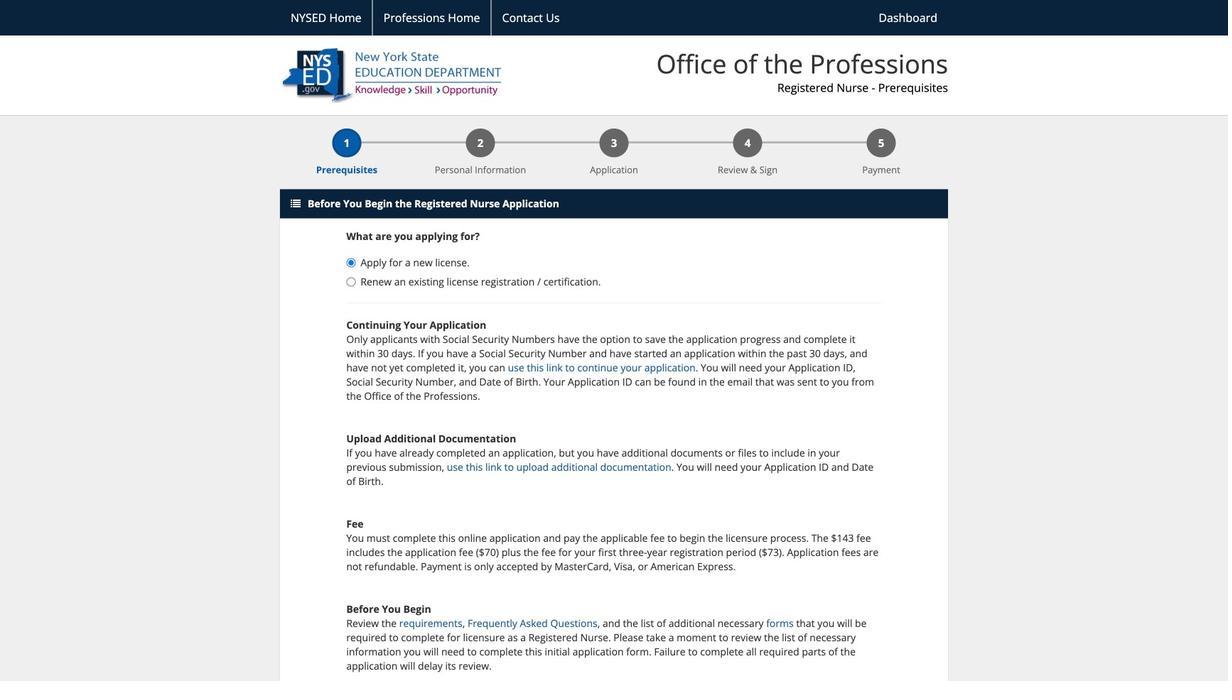 Task type: describe. For each thing, give the bounding box(es) containing it.
list image
[[291, 199, 301, 209]]



Task type: locate. For each thing, give the bounding box(es) containing it.
None radio
[[346, 258, 356, 268]]

None radio
[[346, 278, 356, 287]]



